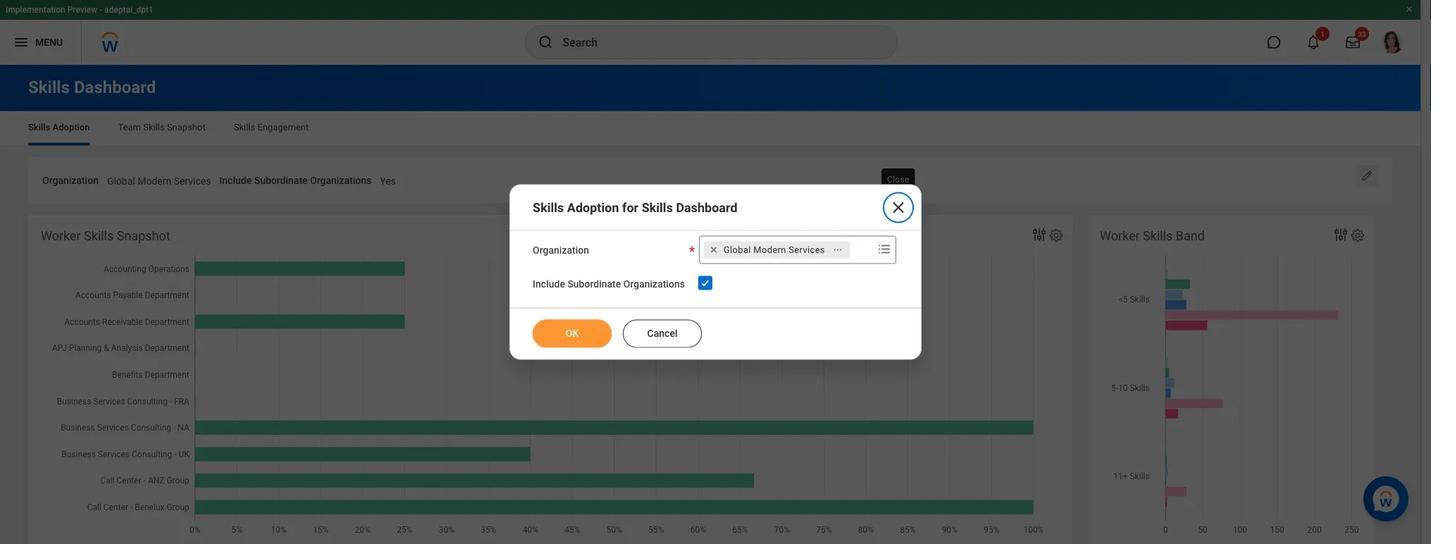 Task type: locate. For each thing, give the bounding box(es) containing it.
0 horizontal spatial organizations
[[310, 174, 372, 186]]

include
[[219, 174, 252, 186], [533, 278, 565, 290]]

global modern services for global modern services element
[[724, 245, 825, 255]]

modern inside text box
[[138, 175, 171, 187]]

organizations up cancel at the bottom of the page
[[624, 278, 685, 290]]

check small image
[[697, 275, 714, 291]]

1 vertical spatial include subordinate organizations
[[533, 278, 685, 290]]

1 vertical spatial dashboard
[[676, 200, 738, 215]]

0 vertical spatial global modern services
[[107, 175, 211, 187]]

global for global modern services element
[[724, 245, 751, 255]]

0 horizontal spatial include
[[219, 174, 252, 186]]

0 vertical spatial modern
[[138, 175, 171, 187]]

cancel
[[647, 327, 678, 339]]

1 vertical spatial global
[[724, 245, 751, 255]]

1 vertical spatial include
[[533, 278, 565, 290]]

worker for worker skills snapshot
[[41, 229, 81, 244]]

modern down team skills snapshot
[[138, 175, 171, 187]]

edit image
[[1360, 169, 1374, 183]]

global modern services element
[[724, 244, 825, 256]]

1 horizontal spatial include subordinate organizations
[[533, 278, 685, 290]]

close tooltip
[[879, 166, 918, 194]]

1 vertical spatial organizations
[[624, 278, 685, 290]]

prompts image
[[876, 241, 893, 258]]

for
[[622, 200, 639, 215]]

0 vertical spatial organization
[[42, 174, 99, 186]]

1 horizontal spatial global modern services
[[724, 245, 825, 255]]

0 vertical spatial global
[[107, 175, 135, 187]]

modern
[[138, 175, 171, 187], [754, 245, 786, 255]]

services inside text box
[[174, 175, 211, 187]]

tab list containing skills adoption
[[14, 112, 1407, 146]]

1 horizontal spatial organizations
[[624, 278, 685, 290]]

1 horizontal spatial subordinate
[[568, 278, 621, 290]]

snapshot down organization element
[[117, 229, 170, 244]]

skills dashboard
[[28, 77, 156, 97]]

1 worker from the left
[[41, 229, 81, 244]]

adoption left the for
[[567, 200, 619, 215]]

0 horizontal spatial subordinate
[[254, 174, 308, 186]]

1 vertical spatial organization
[[533, 244, 589, 256]]

tab list
[[14, 112, 1407, 146]]

worker inside worker skills band element
[[1100, 229, 1140, 244]]

global modern services right x small image
[[724, 245, 825, 255]]

global modern services down team skills snapshot
[[107, 175, 211, 187]]

implementation
[[6, 5, 65, 15]]

include up ok button
[[533, 278, 565, 290]]

dashboard inside skills dashboard main content
[[74, 77, 156, 97]]

subordinate up ok
[[568, 278, 621, 290]]

include subordinate organizations down the engagement
[[219, 174, 372, 186]]

organizations inside skills adoption for skills dashboard dialog
[[624, 278, 685, 290]]

1 horizontal spatial global
[[724, 245, 751, 255]]

1 horizontal spatial services
[[789, 245, 825, 255]]

skills adoption for skills dashboard
[[533, 200, 738, 215]]

1 vertical spatial subordinate
[[568, 278, 621, 290]]

include inside skills adoption for skills dashboard dialog
[[533, 278, 565, 290]]

services for global modern services element
[[789, 245, 825, 255]]

include subordinate organizations up ok
[[533, 278, 685, 290]]

0 horizontal spatial services
[[174, 175, 211, 187]]

worker
[[41, 229, 81, 244], [1100, 229, 1140, 244]]

dashboard
[[74, 77, 156, 97], [676, 200, 738, 215]]

snapshot for team skills snapshot
[[167, 122, 206, 132]]

1 horizontal spatial worker
[[1100, 229, 1140, 244]]

services left the related actions image
[[789, 245, 825, 255]]

0 vertical spatial subordinate
[[254, 174, 308, 186]]

ok
[[566, 327, 579, 339]]

cancel button
[[623, 320, 702, 348]]

2 worker from the left
[[1100, 229, 1140, 244]]

global right x small image
[[724, 245, 751, 255]]

adoption
[[53, 122, 90, 132], [567, 200, 619, 215]]

organizations inside skills dashboard main content
[[310, 174, 372, 186]]

worker skills band
[[1100, 229, 1205, 244]]

subordinate
[[254, 174, 308, 186], [568, 278, 621, 290]]

1 vertical spatial services
[[789, 245, 825, 255]]

subordinate down the engagement
[[254, 174, 308, 186]]

modern right x small image
[[754, 245, 786, 255]]

modern inside "option"
[[754, 245, 786, 255]]

0 vertical spatial services
[[174, 175, 211, 187]]

team skills snapshot
[[118, 122, 206, 132]]

global modern services inside skills dashboard main content
[[107, 175, 211, 187]]

global inside text box
[[107, 175, 135, 187]]

skills
[[28, 77, 70, 97], [28, 122, 50, 132], [143, 122, 165, 132], [234, 122, 255, 132], [533, 200, 564, 215], [642, 200, 673, 215], [84, 229, 114, 244], [1143, 229, 1173, 244]]

worker skills snapshot element
[[28, 215, 1073, 544]]

services
[[174, 175, 211, 187], [789, 245, 825, 255]]

global down the team
[[107, 175, 135, 187]]

1 vertical spatial modern
[[754, 245, 786, 255]]

related actions image
[[833, 245, 843, 255]]

global inside "option"
[[724, 245, 751, 255]]

dashboard up x small image
[[676, 200, 738, 215]]

adoption inside dialog
[[567, 200, 619, 215]]

adoption for skills adoption for skills dashboard
[[567, 200, 619, 215]]

global modern services
[[107, 175, 211, 187], [724, 245, 825, 255]]

0 horizontal spatial global
[[107, 175, 135, 187]]

1 vertical spatial snapshot
[[117, 229, 170, 244]]

organization element
[[107, 166, 211, 192]]

global modern services inside "option"
[[724, 245, 825, 255]]

services inside "option"
[[789, 245, 825, 255]]

0 vertical spatial snapshot
[[167, 122, 206, 132]]

0 vertical spatial include
[[219, 174, 252, 186]]

organizations
[[310, 174, 372, 186], [624, 278, 685, 290]]

organization
[[42, 174, 99, 186], [533, 244, 589, 256]]

1 horizontal spatial dashboard
[[676, 200, 738, 215]]

0 horizontal spatial global modern services
[[107, 175, 211, 187]]

snapshot
[[167, 122, 206, 132], [117, 229, 170, 244]]

tab list inside skills dashboard main content
[[14, 112, 1407, 146]]

snapshot inside the worker skills snapshot element
[[117, 229, 170, 244]]

global modern services, press delete to clear value. option
[[704, 241, 850, 258]]

0 horizontal spatial dashboard
[[74, 77, 156, 97]]

0 vertical spatial include subordinate organizations
[[219, 174, 372, 186]]

subordinate inside skills adoption for skills dashboard dialog
[[568, 278, 621, 290]]

1 vertical spatial adoption
[[567, 200, 619, 215]]

0 vertical spatial dashboard
[[74, 77, 156, 97]]

services down team skills snapshot
[[174, 175, 211, 187]]

worker inside the worker skills snapshot element
[[41, 229, 81, 244]]

0 vertical spatial organizations
[[310, 174, 372, 186]]

implementation preview -   adeptai_dpt1
[[6, 5, 154, 15]]

organizations left yes
[[310, 174, 372, 186]]

include subordinate organizations
[[219, 174, 372, 186], [533, 278, 685, 290]]

0 horizontal spatial include subordinate organizations
[[219, 174, 372, 186]]

adoption inside skills dashboard main content
[[53, 122, 90, 132]]

snapshot right the team
[[167, 122, 206, 132]]

band
[[1176, 229, 1205, 244]]

1 horizontal spatial adoption
[[567, 200, 619, 215]]

adoption down skills dashboard
[[53, 122, 90, 132]]

0 horizontal spatial worker
[[41, 229, 81, 244]]

global
[[107, 175, 135, 187], [724, 245, 751, 255]]

0 horizontal spatial modern
[[138, 175, 171, 187]]

0 horizontal spatial organization
[[42, 174, 99, 186]]

1 horizontal spatial modern
[[754, 245, 786, 255]]

1 horizontal spatial include
[[533, 278, 565, 290]]

1 vertical spatial global modern services
[[724, 245, 825, 255]]

dashboard up the team
[[74, 77, 156, 97]]

0 vertical spatial adoption
[[53, 122, 90, 132]]

search image
[[537, 34, 554, 51]]

yes
[[380, 175, 396, 187]]

0 horizontal spatial adoption
[[53, 122, 90, 132]]

include inside skills dashboard main content
[[219, 174, 252, 186]]

1 horizontal spatial organization
[[533, 244, 589, 256]]

include down skills engagement
[[219, 174, 252, 186]]



Task type: vqa. For each thing, say whether or not it's contained in the screenshot.
BANNER
no



Task type: describe. For each thing, give the bounding box(es) containing it.
modern for global modern services text box
[[138, 175, 171, 187]]

notifications large image
[[1307, 35, 1321, 49]]

-
[[99, 5, 102, 15]]

Yes text field
[[380, 167, 396, 191]]

organization inside skills dashboard main content
[[42, 174, 99, 186]]

inbox large image
[[1346, 35, 1360, 49]]

close
[[887, 175, 910, 185]]

worker skills band element
[[1087, 215, 1375, 544]]

preview
[[67, 5, 97, 15]]

modern for global modern services element
[[754, 245, 786, 255]]

include subordinate organizations inside skills dashboard main content
[[219, 174, 372, 186]]

adeptai_dpt1
[[104, 5, 154, 15]]

organization inside skills adoption for skills dashboard dialog
[[533, 244, 589, 256]]

services for global modern services text box
[[174, 175, 211, 187]]

x image
[[890, 199, 907, 216]]

worker for worker skills band
[[1100, 229, 1140, 244]]

ok button
[[533, 320, 612, 348]]

x small image
[[707, 243, 721, 257]]

implementation preview -   adeptai_dpt1 banner
[[0, 0, 1421, 65]]

Global Modern Services text field
[[107, 167, 211, 191]]

global for global modern services text box
[[107, 175, 135, 187]]

skills adoption
[[28, 122, 90, 132]]

global modern services for global modern services text box
[[107, 175, 211, 187]]

dashboard inside skills adoption for skills dashboard dialog
[[676, 200, 738, 215]]

engagement
[[257, 122, 309, 132]]

adoption for skills adoption
[[53, 122, 90, 132]]

close environment banner image
[[1405, 5, 1414, 13]]

include subordinate organizations element
[[380, 166, 396, 192]]

skills engagement
[[234, 122, 309, 132]]

snapshot for worker skills snapshot
[[117, 229, 170, 244]]

skills adoption for skills dashboard dialog
[[510, 184, 922, 360]]

team
[[118, 122, 141, 132]]

profile logan mcneil element
[[1373, 27, 1412, 58]]

worker skills snapshot
[[41, 229, 170, 244]]

skills dashboard main content
[[0, 65, 1421, 544]]

subordinate inside skills dashboard main content
[[254, 174, 308, 186]]

include subordinate organizations inside skills adoption for skills dashboard dialog
[[533, 278, 685, 290]]



